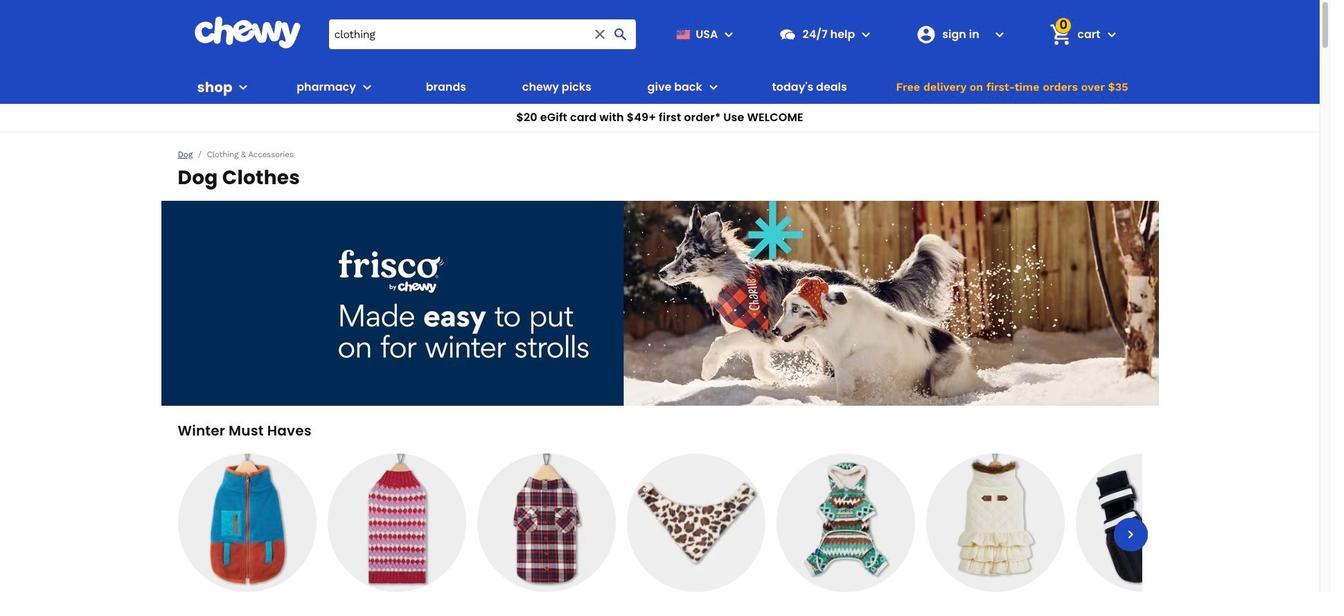 Task type: vqa. For each thing, say whether or not it's contained in the screenshot.
/ icon
no



Task type: locate. For each thing, give the bounding box(es) containing it.
menu image up give back menu icon
[[721, 26, 737, 43]]

help menu image
[[858, 26, 875, 43]]

1 horizontal spatial menu image
[[721, 26, 737, 43]]

shop accessories image
[[627, 454, 765, 592]]

0 horizontal spatial menu image
[[235, 79, 252, 96]]

0 vertical spatial menu image
[[721, 26, 737, 43]]

Search text field
[[329, 19, 636, 49]]

Product search field
[[329, 19, 636, 49]]

chewy home image
[[194, 17, 301, 48]]

give back menu image
[[705, 79, 722, 96]]

menu image down the chewy home image
[[235, 79, 252, 96]]

pajamas image
[[776, 454, 915, 592]]

menu image
[[721, 26, 737, 43], [235, 79, 252, 96]]

shop hoodies & sweaters image
[[327, 454, 466, 592]]

list
[[175, 451, 1214, 592]]

account menu image
[[992, 26, 1008, 43]]



Task type: describe. For each thing, give the bounding box(es) containing it.
items image
[[1049, 22, 1073, 46]]

chewy support image
[[779, 25, 797, 43]]

cart menu image
[[1103, 26, 1120, 43]]

submit search image
[[613, 26, 629, 43]]

1 vertical spatial menu image
[[235, 79, 252, 96]]

frisco by chewy. made easy to put on for winter strolls. image
[[161, 201, 1159, 406]]

dresses image
[[926, 454, 1064, 592]]

site banner
[[0, 0, 1320, 132]]

shirts image
[[477, 454, 616, 592]]

delete search image
[[592, 26, 609, 43]]

shop coats & jackets image
[[178, 454, 316, 592]]

pharmacy menu image
[[359, 79, 375, 96]]



